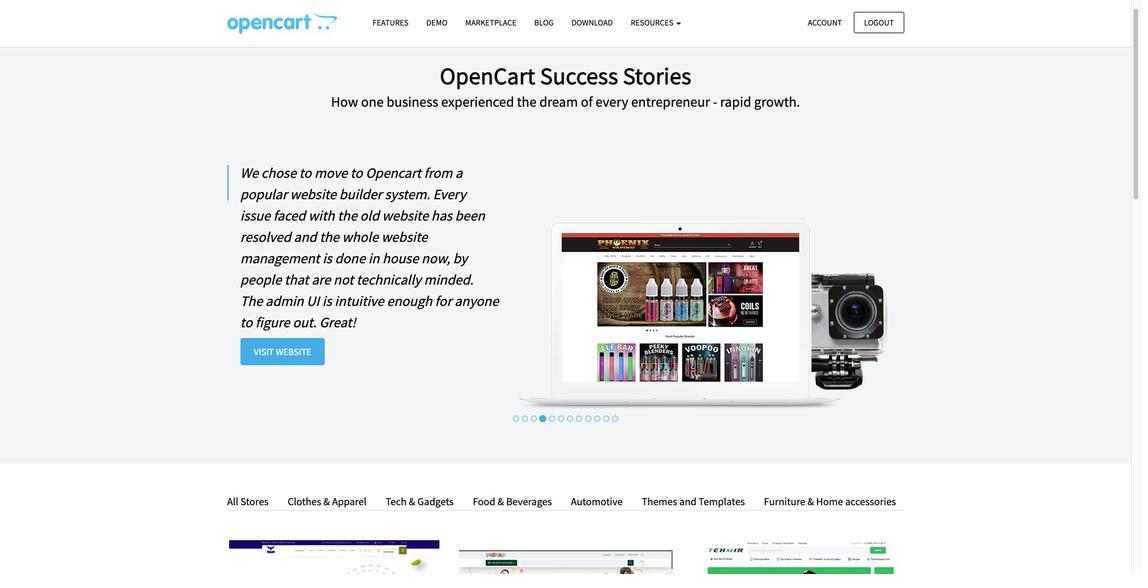 Task type: vqa. For each thing, say whether or not it's contained in the screenshot.
the bottommost the make
no



Task type: locate. For each thing, give the bounding box(es) containing it.
marketplace link
[[456, 12, 526, 33]]

0 vertical spatial and
[[294, 228, 317, 246]]

business
[[387, 93, 439, 111]]

& for food
[[498, 496, 504, 509]]

and inside we chose to move to opencart from a popular website builder system. every issue faced with the old website has been resolved and the whole website management is done in house now, by people that are not technically minded. the admin ui is intuitive enough for anyone to figure out. great!
[[294, 228, 317, 246]]

0 horizontal spatial to
[[240, 313, 253, 332]]

0 vertical spatial the
[[517, 93, 537, 111]]

anyone
[[455, 292, 499, 311]]

2 & from the left
[[409, 496, 415, 509]]

people
[[240, 271, 282, 289]]

builder
[[339, 185, 382, 204]]

website down system.
[[382, 207, 429, 225]]

is right 'ui'
[[322, 292, 332, 311]]

that
[[284, 271, 309, 289]]

resolved
[[240, 228, 291, 246]]

from
[[424, 164, 453, 182]]

demo
[[426, 17, 448, 28]]

to
[[299, 164, 312, 182], [350, 164, 363, 182], [240, 313, 253, 332]]

&
[[323, 496, 330, 509], [409, 496, 415, 509], [498, 496, 504, 509], [808, 496, 814, 509]]

1 vertical spatial website
[[382, 207, 429, 225]]

whole
[[342, 228, 379, 246]]

food
[[473, 496, 496, 509]]

is
[[323, 249, 332, 268], [322, 292, 332, 311]]

are
[[312, 271, 331, 289]]

& right clothes
[[323, 496, 330, 509]]

the left old
[[338, 207, 357, 225]]

stories
[[623, 61, 692, 91]]

faced
[[273, 207, 306, 225]]

logout
[[864, 17, 894, 28]]

marketplace
[[465, 17, 517, 28]]

every
[[433, 185, 466, 204]]

website
[[290, 185, 336, 204], [382, 207, 429, 225], [381, 228, 428, 246]]

and
[[294, 228, 317, 246], [680, 496, 697, 509]]

automotive
[[571, 496, 623, 509]]

opencart success stories how one business experienced the dream of every entrepreneur - rapid growth.
[[331, 61, 800, 111]]

tppl website image
[[227, 541, 441, 575]]

1 horizontal spatial to
[[299, 164, 312, 182]]

& inside 'link'
[[498, 496, 504, 509]]

the left the dream at the top
[[517, 93, 537, 111]]

1 horizontal spatial and
[[680, 496, 697, 509]]

& for furniture
[[808, 496, 814, 509]]

technically
[[357, 271, 421, 289]]

clothes
[[288, 496, 321, 509]]

of
[[581, 93, 593, 111]]

old
[[360, 207, 379, 225]]

to down the
[[240, 313, 253, 332]]

download link
[[563, 12, 622, 33]]

tech
[[386, 496, 407, 509]]

website up house
[[381, 228, 428, 246]]

logout link
[[854, 12, 904, 33]]

apparel
[[332, 496, 367, 509]]

figure
[[255, 313, 290, 332]]

admin
[[266, 292, 304, 311]]

features
[[373, 17, 409, 28]]

1 vertical spatial the
[[338, 207, 357, 225]]

resources
[[631, 17, 675, 28]]

food & beverages
[[473, 496, 552, 509]]

the down with at the top left of the page
[[320, 228, 339, 246]]

a
[[455, 164, 463, 182]]

and right the themes
[[680, 496, 697, 509]]

the
[[517, 93, 537, 111], [338, 207, 357, 225], [320, 228, 339, 246]]

website up with at the top left of the page
[[290, 185, 336, 204]]

is up are
[[323, 249, 332, 268]]

to up the builder
[[350, 164, 363, 182]]

all
[[227, 496, 238, 509]]

furniture
[[764, 496, 806, 509]]

demo link
[[418, 12, 456, 33]]

home
[[816, 496, 843, 509]]

0 horizontal spatial and
[[294, 228, 317, 246]]

3 & from the left
[[498, 496, 504, 509]]

themes and templates
[[642, 496, 745, 509]]

4 & from the left
[[808, 496, 814, 509]]

2 vertical spatial the
[[320, 228, 339, 246]]

the inside 'opencart success stories how one business experienced the dream of every entrepreneur - rapid growth.'
[[517, 93, 537, 111]]

by
[[453, 249, 468, 268]]

to left move
[[299, 164, 312, 182]]

and down faced
[[294, 228, 317, 246]]

how
[[331, 93, 358, 111]]

& left home
[[808, 496, 814, 509]]

& right tech on the left of page
[[409, 496, 415, 509]]

& right food
[[498, 496, 504, 509]]

done
[[335, 249, 365, 268]]

tehmir image
[[690, 541, 904, 575]]

1 & from the left
[[323, 496, 330, 509]]

every
[[596, 93, 628, 111]]

issue
[[240, 207, 271, 225]]

templates
[[699, 496, 745, 509]]



Task type: describe. For each thing, give the bounding box(es) containing it.
resources link
[[622, 12, 690, 33]]

lokkisona image
[[459, 541, 673, 575]]

0 vertical spatial website
[[290, 185, 336, 204]]

not
[[334, 271, 354, 289]]

has
[[431, 207, 452, 225]]

download
[[572, 17, 613, 28]]

opencart
[[366, 164, 421, 182]]

tech & gadgets
[[386, 496, 454, 509]]

rapid
[[720, 93, 751, 111]]

themes
[[642, 496, 677, 509]]

for
[[435, 292, 452, 311]]

2 vertical spatial website
[[381, 228, 428, 246]]

clothes & apparel link
[[279, 494, 376, 511]]

intuitive
[[335, 292, 384, 311]]

success
[[540, 61, 618, 91]]

furniture & home accessories
[[764, 496, 896, 509]]

blog
[[534, 17, 554, 28]]

beverages
[[506, 496, 552, 509]]

visit website link
[[240, 338, 325, 366]]

1 vertical spatial is
[[322, 292, 332, 311]]

2 horizontal spatial to
[[350, 164, 363, 182]]

account
[[808, 17, 842, 28]]

the
[[240, 292, 263, 311]]

in
[[368, 249, 380, 268]]

themes and templates link
[[633, 494, 754, 511]]

great!
[[320, 313, 356, 332]]

ui
[[307, 292, 320, 311]]

features link
[[364, 12, 418, 33]]

accessories
[[845, 496, 896, 509]]

blog link
[[526, 12, 563, 33]]

0 vertical spatial is
[[323, 249, 332, 268]]

dream
[[540, 93, 578, 111]]

website
[[276, 346, 311, 358]]

we chose to move to opencart from a popular website builder system. every issue faced with the old website has been resolved and the whole website management is done in house now, by people that are not technically minded. the admin ui is intuitive enough for anyone to figure out. great!
[[240, 164, 499, 332]]

account link
[[798, 12, 852, 33]]

management
[[240, 249, 320, 268]]

1 vertical spatial and
[[680, 496, 697, 509]]

tech & gadgets link
[[377, 494, 463, 511]]

move
[[314, 164, 348, 182]]

with
[[308, 207, 335, 225]]

house
[[382, 249, 419, 268]]

minded.
[[424, 271, 474, 289]]

food & beverages link
[[464, 494, 561, 511]]

all stores
[[227, 496, 269, 509]]

-
[[713, 93, 718, 111]]

system.
[[385, 185, 430, 204]]

experienced
[[441, 93, 514, 111]]

one
[[361, 93, 384, 111]]

clothes & apparel
[[288, 496, 367, 509]]

enough
[[387, 292, 432, 311]]

& for clothes
[[323, 496, 330, 509]]

automotive link
[[562, 494, 632, 511]]

gadgets
[[418, 496, 454, 509]]

chose
[[261, 164, 296, 182]]

& for tech
[[409, 496, 415, 509]]

all stores link
[[227, 494, 278, 511]]

out.
[[293, 313, 317, 332]]

opencart - showcase image
[[227, 12, 337, 34]]

been
[[455, 207, 485, 225]]

visit
[[254, 346, 274, 358]]

now,
[[422, 249, 450, 268]]

opencart
[[440, 61, 536, 91]]

stores
[[241, 496, 269, 509]]

entrepreneur
[[631, 93, 710, 111]]

growth.
[[754, 93, 800, 111]]

visit website
[[254, 346, 311, 358]]

furniture & home accessories link
[[755, 494, 896, 511]]



